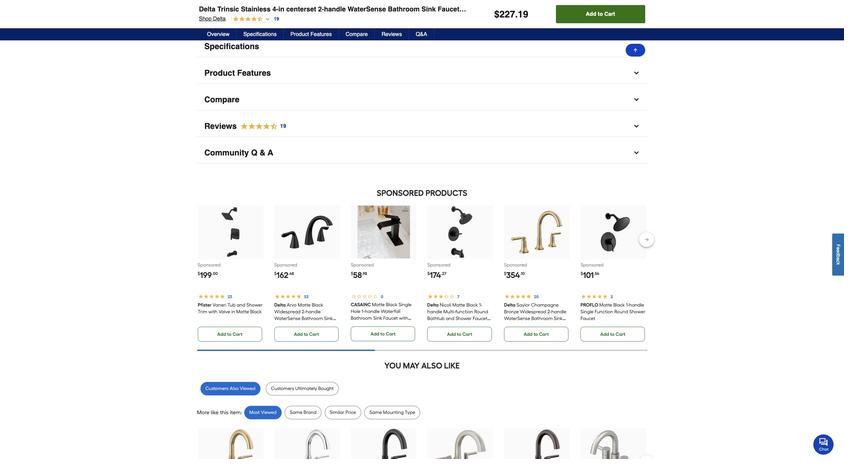 Task type: describe. For each thing, give the bounding box(es) containing it.
shower inside 'matte black 1-handle single function round shower faucet'
[[629, 309, 645, 315]]

hole
[[351, 309, 360, 315]]

supply
[[262, 11, 276, 16]]

handle inside "matte black single hole 1-handle waterfall bathroom sink faucet with deck plate"
[[365, 309, 380, 315]]

matte inside 'arvo matte black widespread 2-handle watersense bathroom sink faucet with drain'
[[298, 302, 311, 308]]

sponsored for 58
[[351, 262, 374, 268]]

:
[[241, 410, 242, 416]]

2 e from the top
[[836, 250, 841, 253]]

type
[[405, 410, 415, 416]]

pex
[[252, 11, 261, 16]]

$ 227 . 19
[[494, 9, 528, 20]]

valve inside vaneri tub and shower trim with valve in matte black
[[218, 309, 230, 315]]

0 vertical spatial specifications
[[243, 31, 277, 37]]

174
[[430, 270, 441, 280]]

.
[[515, 9, 518, 20]]

0 vertical spatial also
[[421, 361, 442, 371]]

handle inside saylor champagne bronze widespread 2-handle watersense bathroom sink faucet with drain
[[551, 309, 566, 315]]

cart for 174
[[462, 332, 472, 337]]

$ for 199
[[198, 271, 200, 276]]

nicoli
[[440, 302, 451, 308]]

handle inside nicoli matte black 1- handle multi-function round bathtub and shower faucet valve included
[[427, 309, 442, 315]]

saylor
[[516, 302, 530, 308]]

q&a
[[416, 31, 427, 37]]

single inside 'matte black 1-handle single function round shower faucet'
[[581, 309, 594, 315]]

delta saylor champagne bronze widespread 2-handle watersense bathroom sink faucet with drain image
[[511, 206, 563, 259]]

199
[[200, 270, 212, 280]]

a
[[836, 258, 841, 260]]

cart for 162
[[309, 332, 319, 337]]

delta trinsic champagne bronze 4-in centerset 2-handle watersense bathroom sink faucet with drain and deck plate image
[[204, 429, 257, 460]]

chat invite button image
[[813, 435, 834, 455]]

sink for 162
[[324, 316, 333, 322]]

customers ultimately bought
[[271, 386, 334, 392]]

shower inside vaneri tub and shower trim with valve in matte black
[[246, 302, 262, 308]]

$ 199 .00
[[198, 270, 218, 280]]

mounting
[[383, 410, 404, 416]]

sponsored for 354
[[504, 262, 527, 268]]

more like this item :
[[197, 410, 242, 416]]

1 vertical spatial compare button
[[197, 89, 647, 110]]

tubes
[[277, 11, 289, 16]]

a
[[268, 148, 273, 158]]

pfister
[[198, 302, 211, 308]]

proflo matte black 1-handle single function round shower faucet image
[[587, 206, 640, 259]]

product features for bottom product features button
[[204, 68, 271, 78]]

arc
[[221, 4, 228, 10]]

199 list item
[[198, 205, 263, 342]]

community q & a button
[[197, 142, 647, 164]]

$ for 354
[[504, 271, 506, 276]]

add to cart for 199
[[217, 332, 242, 337]]

$ 101 .56
[[581, 270, 599, 280]]

brand
[[304, 410, 316, 416]]

delta trinsic chrome 4-in centerset 2-handle watersense bathroom sink faucet with drain and deck plate image
[[281, 429, 333, 460]]

like
[[211, 410, 219, 416]]

delta for 354
[[504, 302, 515, 308]]

4.5 stars image containing 19
[[237, 122, 287, 131]]

black inside "matte black single hole 1-handle waterfall bathroom sink faucet with deck plate"
[[386, 302, 397, 308]]

reviews inside button
[[382, 31, 402, 37]]

this
[[220, 410, 229, 416]]

cart for 101
[[616, 332, 625, 337]]

add for 354
[[524, 332, 532, 337]]

.56
[[594, 271, 599, 276]]

tub
[[227, 302, 235, 308]]

black inside nicoli matte black 1- handle multi-function round bathtub and shower faucet valve included
[[467, 302, 478, 308]]

customers for customers ultimately bought
[[271, 386, 294, 392]]

101 list item
[[581, 205, 646, 342]]

product features for the topmost product features button
[[290, 31, 332, 37]]

faucet inside saylor champagne bronze widespread 2-handle watersense bathroom sink faucet with drain
[[504, 323, 519, 328]]

compare for bottom compare button
[[204, 95, 239, 104]]

matte inside nicoli matte black 1- handle multi-function round bathtub and shower faucet valve included
[[453, 302, 465, 308]]

same brand
[[290, 410, 316, 416]]

matte inside vaneri tub and shower trim with valve in matte black
[[236, 309, 249, 315]]

to for 199
[[227, 332, 232, 337]]

354 list item
[[504, 205, 570, 342]]

add to cart button
[[556, 5, 645, 23]]

1 vertical spatial product features button
[[197, 63, 647, 84]]

$ for 101
[[581, 271, 583, 276]]

valve inside nicoli matte black 1- handle multi-function round bathtub and shower faucet valve included
[[427, 323, 439, 328]]

nicoli matte black 1- handle multi-function round bathtub and shower faucet valve included
[[427, 302, 488, 328]]

like
[[444, 361, 460, 371]]

2- for 354
[[547, 309, 551, 315]]

vaneri
[[212, 302, 226, 308]]

matte inside "matte black single hole 1-handle waterfall bathroom sink faucet with deck plate"
[[372, 302, 385, 308]]

customers for customers also viewed
[[205, 386, 229, 392]]

and inside vaneri tub and shower trim with valve in matte black
[[236, 302, 245, 308]]

0 vertical spatial product features button
[[284, 28, 339, 40]]

handle inside 'arvo matte black widespread 2-handle watersense bathroom sink faucet with drain'
[[306, 309, 321, 315]]

3/8
[[210, 11, 216, 16]]

high-
[[210, 4, 221, 10]]

delta for 174
[[427, 302, 439, 308]]

sink for 58
[[373, 316, 382, 321]]

q
[[251, 148, 257, 158]]

drain for 354
[[530, 323, 542, 328]]

to for 162
[[304, 332, 308, 337]]

plate inside "matte black single hole 1-handle waterfall bathroom sink faucet with deck plate"
[[363, 322, 373, 328]]

turn
[[218, 17, 226, 23]]

single inside "matte black single hole 1-handle waterfall bathroom sink faucet with deck plate"
[[399, 302, 412, 308]]

delta becker spotshield brushed nickel 4-in centerset 2-handle watersense bathroom sink faucet with drain image
[[434, 429, 487, 460]]

shower inside nicoli matte black 1- handle multi-function round bathtub and shower faucet valve included
[[456, 316, 472, 322]]

community
[[204, 148, 249, 158]]

most viewed
[[249, 410, 277, 416]]

delta trinsic matte black 4-in centerset 2-handle watersense bathroom sink faucet with drain and deck plate image
[[357, 429, 410, 460]]

add to cart for 354
[[524, 332, 549, 337]]

ultimately
[[295, 386, 317, 392]]

chevron down image for features
[[633, 70, 640, 76]]

cart for 354
[[539, 332, 549, 337]]

arvo matte black widespread 2-handle watersense bathroom sink faucet with drain
[[274, 302, 333, 328]]

1 vertical spatial specifications
[[204, 42, 259, 51]]

add to cart for 174
[[447, 332, 472, 337]]

1 horizontal spatial 19
[[280, 123, 286, 129]]

widespread for 162
[[274, 309, 301, 315]]

black inside vaneri tub and shower trim with valve in matte black
[[250, 309, 262, 315]]

.10
[[520, 271, 525, 276]]

1 horizontal spatial drain
[[477, 5, 494, 13]]

waterfall
[[381, 309, 401, 315]]

1- inside "matte black single hole 1-handle waterfall bathroom sink faucet with deck plate"
[[362, 309, 365, 315]]

pfister vaneri tub and shower trim with valve in matte black image
[[204, 206, 257, 259]]

sponsored for 101
[[581, 262, 604, 268]]

customers also viewed
[[205, 386, 255, 392]]

0 vertical spatial product
[[290, 31, 309, 37]]

you may also like
[[384, 361, 460, 371]]

1- inside 'matte black 1-handle single function round shower faucet'
[[626, 302, 629, 308]]

k
[[836, 263, 841, 265]]

spout
[[229, 4, 240, 10]]

similar
[[330, 410, 344, 416]]

add for 199
[[217, 332, 226, 337]]

in inside vaneri tub and shower trim with valve in matte black
[[231, 309, 235, 315]]

features for bottom product features button
[[237, 68, 271, 78]]

c
[[836, 260, 841, 263]]

with for 162
[[290, 323, 299, 328]]

58
[[353, 270, 362, 280]]

trinsic
[[217, 5, 239, 13]]

faucet inside 'matte black 1-handle single function round shower faucet'
[[581, 316, 595, 322]]

&
[[260, 148, 265, 158]]

vaneri tub and shower trim with valve in matte black
[[198, 302, 262, 315]]

overview
[[207, 31, 230, 37]]

delta trinsic stainless 4-in centerset 2-handle watersense bathroom sink faucet with drain and deck plate
[[199, 5, 544, 13]]

you
[[384, 361, 401, 371]]

drain for 162
[[300, 323, 312, 328]]

watersense for 162
[[274, 316, 300, 322]]

straight
[[235, 11, 250, 16]]

bathroom for 162
[[301, 316, 323, 322]]

function
[[456, 309, 473, 315]]

1 horizontal spatial watersense
[[348, 5, 386, 13]]

stainless
[[241, 5, 271, 13]]

q&a button
[[409, 28, 434, 40]]

community q & a
[[204, 148, 273, 158]]

handle inside 'matte black 1-handle single function round shower faucet'
[[629, 302, 644, 308]]

southdeep products heading
[[197, 186, 647, 200]]

add to cart link for 162
[[274, 327, 339, 342]]

to for 101
[[610, 332, 615, 337]]

trim
[[198, 309, 207, 315]]

included
[[440, 323, 459, 328]]

$ 174 .27
[[427, 270, 446, 280]]

0 vertical spatial and
[[496, 5, 508, 13]]

matte inside 'matte black 1-handle single function round shower faucet'
[[599, 302, 612, 308]]

354
[[506, 270, 520, 280]]

f
[[836, 244, 841, 247]]

with inside vaneri tub and shower trim with valve in matte black
[[208, 309, 217, 315]]

black inside 'matte black 1-handle single function round shower faucet'
[[613, 302, 625, 308]]

0 horizontal spatial 19
[[274, 16, 279, 21]]

$ 162 .48
[[274, 270, 294, 280]]

may
[[403, 361, 420, 371]]

add to cart inside button
[[586, 11, 615, 17]]

delta arvo matte black widespread 2-handle watersense bathroom sink faucet with drain image
[[281, 206, 333, 259]]

bathroom for 354
[[531, 316, 553, 322]]



Task type: vqa. For each thing, say whether or not it's contained in the screenshot.
&
yes



Task type: locate. For each thing, give the bounding box(es) containing it.
162
[[277, 270, 288, 280]]

features for the topmost product features button
[[310, 31, 332, 37]]

1 horizontal spatial customers
[[271, 386, 294, 392]]

add to cart link down vaneri tub and shower trim with valve in matte black
[[198, 327, 262, 342]]

add to cart link inside 162 list item
[[274, 327, 339, 342]]

cart inside button
[[604, 11, 615, 17]]

e up d
[[836, 247, 841, 250]]

viewed up :
[[240, 386, 255, 392]]

2 horizontal spatial shower
[[629, 309, 645, 315]]

bathroom inside 'arvo matte black widespread 2-handle watersense bathroom sink faucet with drain'
[[301, 316, 323, 322]]

most
[[249, 410, 260, 416]]

allen + roth harlow brushed nickel pvd 4-in centerset 2-handle watersense bathroom sink faucet with drain with deck plate image
[[587, 429, 640, 460]]

sponsored products
[[377, 188, 467, 198]]

19
[[518, 9, 528, 20], [274, 16, 279, 21], [280, 123, 286, 129]]

delta inside 354 list item
[[504, 302, 515, 308]]

widespread
[[274, 309, 301, 315], [520, 309, 546, 315]]

add inside 101 "list item"
[[600, 332, 609, 337]]

single down 'proflo'
[[581, 309, 594, 315]]

0 horizontal spatial and
[[236, 302, 245, 308]]

sponsored for 174
[[427, 262, 450, 268]]

and inside nicoli matte black 1- handle multi-function round bathtub and shower faucet valve included
[[446, 316, 455, 322]]

1 round from the left
[[474, 309, 488, 315]]

reviews button
[[375, 28, 409, 40]]

item
[[230, 410, 241, 416]]

$ 354 .10
[[504, 270, 525, 280]]

customers up like
[[205, 386, 229, 392]]

2 widespread from the left
[[520, 309, 546, 315]]

to for 354
[[534, 332, 538, 337]]

valve down bathtub
[[427, 323, 439, 328]]

add to cart link down 'matte black 1-handle single function round shower faucet'
[[581, 327, 645, 342]]

with inside "matte black single hole 1-handle waterfall bathroom sink faucet with deck plate"
[[399, 316, 408, 321]]

single up waterfall
[[399, 302, 412, 308]]

casainc matte black single hole 1-handle waterfall bathroom sink faucet with deck plate image
[[357, 206, 410, 259]]

widespread down arvo
[[274, 309, 301, 315]]

compare for compare button to the top
[[346, 31, 368, 37]]

1 vertical spatial shower
[[629, 309, 645, 315]]

0 vertical spatial features
[[310, 31, 332, 37]]

2 horizontal spatial drain
[[530, 323, 542, 328]]

cart inside 101 "list item"
[[616, 332, 625, 337]]

1 same from the left
[[290, 410, 302, 416]]

1 vertical spatial also
[[230, 386, 239, 392]]

specifications
[[243, 31, 277, 37], [204, 42, 259, 51]]

0 vertical spatial valve
[[218, 309, 230, 315]]

2 same from the left
[[369, 410, 382, 416]]

add inside 162 list item
[[294, 332, 303, 337]]

1 vertical spatial product features
[[204, 68, 271, 78]]

watersense inside saylor champagne bronze widespread 2-handle watersense bathroom sink faucet with drain
[[504, 316, 530, 322]]

casainc
[[351, 302, 371, 308]]

1 vertical spatial plate
[[363, 322, 373, 328]]

1 vertical spatial 4.5 stars image
[[237, 122, 287, 131]]

0 horizontal spatial product features
[[204, 68, 271, 78]]

0 vertical spatial 4.5 stars image
[[231, 16, 263, 23]]

$ left .98
[[351, 271, 353, 276]]

b
[[836, 255, 841, 258]]

shower
[[246, 302, 262, 308], [629, 309, 645, 315], [456, 316, 472, 322]]

1 horizontal spatial and
[[446, 316, 455, 322]]

2 customers from the left
[[271, 386, 294, 392]]

$ left .56
[[581, 271, 583, 276]]

delta trinsic venetian bronze 4-in centerset 2-handle watersense bathroom sink faucet with drain and deck plate image
[[511, 429, 563, 460]]

with for 58
[[399, 316, 408, 321]]

with inside saylor champagne bronze widespread 2-handle watersense bathroom sink faucet with drain
[[520, 323, 529, 328]]

arvo
[[287, 302, 297, 308]]

high-arc spout 3/8 in. o.d. straight pex supply tubes 1/4 turn handle stops
[[210, 4, 289, 23]]

same mounting type
[[369, 410, 415, 416]]

1 horizontal spatial shower
[[456, 316, 472, 322]]

same for same brand
[[290, 410, 302, 416]]

specifications down stops
[[243, 31, 277, 37]]

cart inside 199 'list item'
[[233, 332, 242, 337]]

4.5 stars image
[[231, 16, 263, 23], [237, 122, 287, 131]]

similar price
[[330, 410, 356, 416]]

watersense for 354
[[504, 316, 530, 322]]

add to cart link inside 199 'list item'
[[198, 327, 262, 342]]

proflo
[[581, 302, 598, 308]]

bathtub
[[427, 316, 445, 322]]

more
[[197, 410, 209, 416]]

1 horizontal spatial reviews
[[382, 31, 402, 37]]

1 vertical spatial deck
[[351, 322, 361, 328]]

viewed
[[240, 386, 255, 392], [261, 410, 277, 416]]

add for 174
[[447, 332, 456, 337]]

0 vertical spatial shower
[[246, 302, 262, 308]]

and
[[496, 5, 508, 13], [236, 302, 245, 308], [446, 316, 455, 322]]

1 horizontal spatial product
[[290, 31, 309, 37]]

0 horizontal spatial shower
[[246, 302, 262, 308]]

matte
[[372, 302, 385, 308], [298, 302, 311, 308], [453, 302, 465, 308], [599, 302, 612, 308], [236, 309, 249, 315]]

sponsored inside 101 "list item"
[[581, 262, 604, 268]]

saylor champagne bronze widespread 2-handle watersense bathroom sink faucet with drain
[[504, 302, 566, 328]]

162 list item
[[274, 205, 340, 342]]

round inside 'matte black 1-handle single function round shower faucet'
[[614, 309, 628, 315]]

add to cart inside 101 "list item"
[[600, 332, 625, 337]]

0 horizontal spatial customers
[[205, 386, 229, 392]]

widespread for 354
[[520, 309, 546, 315]]

add to cart
[[586, 11, 615, 17], [370, 331, 396, 337], [217, 332, 242, 337], [294, 332, 319, 337], [447, 332, 472, 337], [524, 332, 549, 337], [600, 332, 625, 337]]

1 horizontal spatial also
[[421, 361, 442, 371]]

features
[[310, 31, 332, 37], [237, 68, 271, 78]]

add to cart link down champagne
[[504, 327, 568, 342]]

1 horizontal spatial 1-
[[479, 302, 482, 308]]

e
[[836, 247, 841, 250], [836, 250, 841, 253]]

3 chevron down image from the top
[[633, 149, 640, 156]]

$ left .00
[[198, 271, 200, 276]]

sponsored for 162
[[274, 262, 297, 268]]

0 horizontal spatial in
[[231, 309, 235, 315]]

1 horizontal spatial valve
[[427, 323, 439, 328]]

1 horizontal spatial in
[[278, 5, 284, 13]]

delta inside 162 list item
[[274, 302, 286, 308]]

0 vertical spatial reviews
[[382, 31, 402, 37]]

add to cart inside 354 list item
[[524, 332, 549, 337]]

2 vertical spatial and
[[446, 316, 455, 322]]

4-
[[272, 5, 278, 13]]

1 customers from the left
[[205, 386, 229, 392]]

2- for 162
[[302, 309, 306, 315]]

chevron down image for specifications
[[633, 43, 640, 50]]

specifications down overview button
[[204, 42, 259, 51]]

plate right .
[[528, 5, 544, 13]]

sponsored inside "58" list item
[[351, 262, 374, 268]]

add to cart link down function
[[427, 327, 492, 342]]

customers left ultimately
[[271, 386, 294, 392]]

sink inside "matte black single hole 1-handle waterfall bathroom sink faucet with deck plate"
[[373, 316, 382, 321]]

black inside 'arvo matte black widespread 2-handle watersense bathroom sink faucet with drain'
[[312, 302, 323, 308]]

0 horizontal spatial valve
[[218, 309, 230, 315]]

sink inside 'arvo matte black widespread 2-handle watersense bathroom sink faucet with drain'
[[324, 316, 333, 322]]

sponsored inside 174 list item
[[427, 262, 450, 268]]

0 vertical spatial compare button
[[339, 28, 375, 40]]

shop
[[199, 16, 212, 22]]

faucet
[[438, 5, 459, 13], [383, 316, 398, 321], [473, 316, 488, 322], [581, 316, 595, 322], [274, 323, 289, 328], [504, 323, 519, 328]]

add to cart link for 354
[[504, 327, 568, 342]]

bathroom inside "matte black single hole 1-handle waterfall bathroom sink faucet with deck plate"
[[351, 316, 372, 321]]

faucet inside nicoli matte black 1- handle multi-function round bathtub and shower faucet valve included
[[473, 316, 488, 322]]

cart inside "58" list item
[[386, 331, 396, 337]]

$ inside $ 58 .98
[[351, 271, 353, 276]]

0 horizontal spatial plate
[[363, 322, 373, 328]]

add for 162
[[294, 332, 303, 337]]

0 vertical spatial chevron down image
[[633, 43, 640, 50]]

add to cart link for 199
[[198, 327, 262, 342]]

black
[[386, 302, 397, 308], [312, 302, 323, 308], [467, 302, 478, 308], [613, 302, 625, 308], [250, 309, 262, 315]]

0 horizontal spatial widespread
[[274, 309, 301, 315]]

1 widespread from the left
[[274, 309, 301, 315]]

$ for 174
[[427, 271, 430, 276]]

widespread down saylor
[[520, 309, 546, 315]]

and down 'multi-'
[[446, 316, 455, 322]]

1 horizontal spatial product features
[[290, 31, 332, 37]]

.48
[[288, 271, 294, 276]]

faucet inside "matte black single hole 1-handle waterfall bathroom sink faucet with deck plate"
[[383, 316, 398, 321]]

with
[[461, 5, 475, 13], [208, 309, 217, 315], [399, 316, 408, 321], [290, 323, 299, 328], [520, 323, 529, 328]]

add inside button
[[586, 11, 596, 17]]

1- inside nicoli matte black 1- handle multi-function round bathtub and shower faucet valve included
[[479, 302, 482, 308]]

1 horizontal spatial features
[[310, 31, 332, 37]]

also left like
[[421, 361, 442, 371]]

58 list item
[[351, 205, 417, 341]]

chevron down image
[[633, 43, 640, 50], [633, 123, 640, 130]]

sponsored inside 162 list item
[[274, 262, 297, 268]]

2- inside 'arvo matte black widespread 2-handle watersense bathroom sink faucet with drain'
[[302, 309, 306, 315]]

add inside "58" list item
[[370, 331, 379, 337]]

.98
[[362, 271, 367, 276]]

174 list item
[[427, 205, 493, 342]]

shower down function
[[456, 316, 472, 322]]

chevron down image inside compare button
[[633, 96, 640, 103]]

0 horizontal spatial drain
[[300, 323, 312, 328]]

1 horizontal spatial widespread
[[520, 309, 546, 315]]

add to cart link inside "58" list item
[[351, 327, 415, 341]]

0 horizontal spatial product
[[204, 68, 235, 78]]

0 horizontal spatial features
[[237, 68, 271, 78]]

d
[[836, 253, 841, 255]]

$ left .10
[[504, 271, 506, 276]]

add to cart link down arvo
[[274, 327, 339, 342]]

$ 58 .98
[[351, 270, 367, 280]]

1 horizontal spatial 2-
[[318, 5, 324, 13]]

0 vertical spatial in
[[278, 5, 284, 13]]

in
[[278, 5, 284, 13], [231, 309, 235, 315]]

add to cart link inside 174 list item
[[427, 327, 492, 342]]

chevron down image inside community q & a button
[[633, 149, 640, 156]]

0 vertical spatial compare
[[346, 31, 368, 37]]

add inside 174 list item
[[447, 332, 456, 337]]

0 horizontal spatial same
[[290, 410, 302, 416]]

0 vertical spatial plate
[[528, 5, 544, 13]]

reviews left q&a
[[382, 31, 402, 37]]

2 horizontal spatial 19
[[518, 9, 528, 20]]

2 chevron down image from the top
[[633, 123, 640, 130]]

2-
[[318, 5, 324, 13], [302, 309, 306, 315], [547, 309, 551, 315]]

4.5 stars image up &
[[237, 122, 287, 131]]

2 chevron down image from the top
[[633, 96, 640, 103]]

sponsored inside 354 list item
[[504, 262, 527, 268]]

matte black single hole 1-handle waterfall bathroom sink faucet with deck plate
[[351, 302, 412, 328]]

handle inside high-arc spout 3/8 in. o.d. straight pex supply tubes 1/4 turn handle stops
[[227, 17, 241, 23]]

1-
[[479, 302, 482, 308], [626, 302, 629, 308], [362, 309, 365, 315]]

add to cart link for 101
[[581, 327, 645, 342]]

0 vertical spatial deck
[[510, 5, 526, 13]]

f e e d b a c k
[[836, 244, 841, 265]]

0 horizontal spatial single
[[399, 302, 412, 308]]

0 horizontal spatial round
[[474, 309, 488, 315]]

with for 354
[[520, 323, 529, 328]]

0 horizontal spatial compare
[[204, 95, 239, 104]]

delta inside 174 list item
[[427, 302, 439, 308]]

delta
[[199, 5, 215, 13], [213, 16, 226, 22], [274, 302, 286, 308], [427, 302, 439, 308], [504, 302, 515, 308]]

valve
[[218, 309, 230, 315], [427, 323, 439, 328]]

$ inside $ 101 .56
[[581, 271, 583, 276]]

to
[[598, 11, 603, 17], [380, 331, 385, 337], [227, 332, 232, 337], [304, 332, 308, 337], [457, 332, 461, 337], [534, 332, 538, 337], [610, 332, 615, 337]]

1 horizontal spatial round
[[614, 309, 628, 315]]

1 vertical spatial in
[[231, 309, 235, 315]]

price
[[345, 410, 356, 416]]

0 horizontal spatial also
[[230, 386, 239, 392]]

2 horizontal spatial 2-
[[547, 309, 551, 315]]

chevron down image for q
[[633, 149, 640, 156]]

cart for 199
[[233, 332, 242, 337]]

sink inside saylor champagne bronze widespread 2-handle watersense bathroom sink faucet with drain
[[554, 316, 563, 322]]

centerset
[[286, 5, 316, 13]]

champagne
[[531, 302, 559, 308]]

to inside button
[[598, 11, 603, 17]]

1 e from the top
[[836, 247, 841, 250]]

with inside 'arvo matte black widespread 2-handle watersense bathroom sink faucet with drain'
[[290, 323, 299, 328]]

1 vertical spatial chevron down image
[[633, 123, 640, 130]]

0 horizontal spatial deck
[[351, 322, 361, 328]]

product
[[290, 31, 309, 37], [204, 68, 235, 78]]

bathroom for 58
[[351, 316, 372, 321]]

deck
[[510, 5, 526, 13], [351, 322, 361, 328]]

$ for 58
[[351, 271, 353, 276]]

2- inside saylor champagne bronze widespread 2-handle watersense bathroom sink faucet with drain
[[547, 309, 551, 315]]

faucet inside 'arvo matte black widespread 2-handle watersense bathroom sink faucet with drain'
[[274, 323, 289, 328]]

customers
[[205, 386, 229, 392], [271, 386, 294, 392]]

1 vertical spatial compare
[[204, 95, 239, 104]]

add for 58
[[370, 331, 379, 337]]

1 vertical spatial reviews
[[204, 121, 237, 131]]

1 horizontal spatial single
[[581, 309, 594, 315]]

to for 174
[[457, 332, 461, 337]]

matte black 1-handle single function round shower faucet
[[581, 302, 645, 322]]

$ left .
[[494, 9, 499, 20]]

function
[[595, 309, 613, 315]]

sponsored inside the southdeep products heading
[[377, 188, 424, 198]]

plate
[[528, 5, 544, 13], [363, 322, 373, 328]]

add to cart for 162
[[294, 332, 319, 337]]

to for 58
[[380, 331, 385, 337]]

0 horizontal spatial 2-
[[302, 309, 306, 315]]

$ inside "$ 174 .27"
[[427, 271, 430, 276]]

to inside 162 list item
[[304, 332, 308, 337]]

0 horizontal spatial reviews
[[204, 121, 237, 131]]

2 horizontal spatial and
[[496, 5, 508, 13]]

add to cart link for 58
[[351, 327, 415, 341]]

add for 101
[[600, 332, 609, 337]]

sponsored inside 199 'list item'
[[198, 262, 221, 268]]

also up item at the bottom
[[230, 386, 239, 392]]

o.d.
[[224, 11, 234, 16]]

to inside "58" list item
[[380, 331, 385, 337]]

product features button
[[284, 28, 339, 40], [197, 63, 647, 84]]

reviews
[[382, 31, 402, 37], [204, 121, 237, 131]]

0 horizontal spatial watersense
[[274, 316, 300, 322]]

add to cart inside "58" list item
[[370, 331, 396, 337]]

to inside 101 "list item"
[[610, 332, 615, 337]]

round inside nicoli matte black 1- handle multi-function round bathtub and shower faucet valve included
[[474, 309, 488, 315]]

$ left .48 in the bottom left of the page
[[274, 271, 277, 276]]

$ inside $ 162 .48
[[274, 271, 277, 276]]

to inside 174 list item
[[457, 332, 461, 337]]

and left .
[[496, 5, 508, 13]]

cart for 58
[[386, 331, 396, 337]]

cart inside 162 list item
[[309, 332, 319, 337]]

add to cart link for 174
[[427, 327, 492, 342]]

viewed right 'most'
[[261, 410, 277, 416]]

1 vertical spatial chevron down image
[[633, 96, 640, 103]]

add inside 354 list item
[[524, 332, 532, 337]]

2 round from the left
[[614, 309, 628, 315]]

add to cart link inside 354 list item
[[504, 327, 568, 342]]

products
[[426, 188, 467, 198]]

add
[[586, 11, 596, 17], [370, 331, 379, 337], [217, 332, 226, 337], [294, 332, 303, 337], [447, 332, 456, 337], [524, 332, 532, 337], [600, 332, 609, 337]]

in.
[[218, 11, 223, 16]]

delta for 162
[[274, 302, 286, 308]]

0 vertical spatial single
[[399, 302, 412, 308]]

bathroom inside saylor champagne bronze widespread 2-handle watersense bathroom sink faucet with drain
[[531, 316, 553, 322]]

1 horizontal spatial same
[[369, 410, 382, 416]]

and right tub
[[236, 302, 245, 308]]

2 vertical spatial shower
[[456, 316, 472, 322]]

4.5 stars image down stainless
[[231, 16, 263, 23]]

plate down casainc at the bottom
[[363, 322, 373, 328]]

2 vertical spatial chevron down image
[[633, 149, 640, 156]]

drain inside 'arvo matte black widespread 2-handle watersense bathroom sink faucet with drain'
[[300, 323, 312, 328]]

same for same mounting type
[[369, 410, 382, 416]]

0 vertical spatial product features
[[290, 31, 332, 37]]

in right supply
[[278, 5, 284, 13]]

shower right function
[[629, 309, 645, 315]]

widespread inside saylor champagne bronze widespread 2-handle watersense bathroom sink faucet with drain
[[520, 309, 546, 315]]

watersense inside 'arvo matte black widespread 2-handle watersense bathroom sink faucet with drain'
[[274, 316, 300, 322]]

chevron down image for reviews
[[633, 123, 640, 130]]

bathroom
[[388, 5, 420, 13], [351, 316, 372, 321], [301, 316, 323, 322], [531, 316, 553, 322]]

2 horizontal spatial watersense
[[504, 316, 530, 322]]

e up 'b'
[[836, 250, 841, 253]]

add to cart inside 199 'list item'
[[217, 332, 242, 337]]

1 vertical spatial and
[[236, 302, 245, 308]]

add to cart for 101
[[600, 332, 625, 337]]

cart inside 174 list item
[[462, 332, 472, 337]]

.00
[[212, 271, 218, 276]]

overview button
[[200, 28, 237, 40]]

sink
[[422, 5, 436, 13], [373, 316, 382, 321], [324, 316, 333, 322], [554, 316, 563, 322]]

shower right tub
[[246, 302, 262, 308]]

1 vertical spatial product
[[204, 68, 235, 78]]

add to cart inside 162 list item
[[294, 332, 319, 337]]

in down tub
[[231, 309, 235, 315]]

1 vertical spatial valve
[[427, 323, 439, 328]]

reviews up community
[[204, 121, 237, 131]]

add to cart link down waterfall
[[351, 327, 415, 341]]

1 vertical spatial single
[[581, 309, 594, 315]]

1 horizontal spatial compare
[[346, 31, 368, 37]]

1 horizontal spatial viewed
[[261, 410, 277, 416]]

1 vertical spatial viewed
[[261, 410, 277, 416]]

watersense
[[348, 5, 386, 13], [274, 316, 300, 322], [504, 316, 530, 322]]

0 horizontal spatial 1-
[[362, 309, 365, 315]]

to inside 354 list item
[[534, 332, 538, 337]]

$ left the .27
[[427, 271, 430, 276]]

f e e d b a c k button
[[832, 234, 844, 276]]

$ inside $ 199 .00
[[198, 271, 200, 276]]

chevron down image
[[633, 70, 640, 76], [633, 96, 640, 103], [633, 149, 640, 156]]

same
[[290, 410, 302, 416], [369, 410, 382, 416]]

1 chevron down image from the top
[[633, 43, 640, 50]]

same left mounting
[[369, 410, 382, 416]]

widespread inside 'arvo matte black widespread 2-handle watersense bathroom sink faucet with drain'
[[274, 309, 301, 315]]

sink for 354
[[554, 316, 563, 322]]

deck inside "matte black single hole 1-handle waterfall bathroom sink faucet with deck plate"
[[351, 322, 361, 328]]

0 horizontal spatial viewed
[[240, 386, 255, 392]]

1 chevron down image from the top
[[633, 70, 640, 76]]

sponsored for 199
[[198, 262, 221, 268]]

1 horizontal spatial deck
[[510, 5, 526, 13]]

arrow up image
[[633, 48, 638, 53]]

1 vertical spatial features
[[237, 68, 271, 78]]

add to cart link inside 101 "list item"
[[581, 327, 645, 342]]

to inside 199 'list item'
[[227, 332, 232, 337]]

same left brand
[[290, 410, 302, 416]]

stops
[[243, 17, 254, 23]]

delta nicoli matte black 1-handle multi-function round bathtub and shower faucet valve included image
[[434, 206, 487, 259]]

add to cart for 58
[[370, 331, 396, 337]]

sponsored
[[377, 188, 424, 198], [198, 262, 221, 268], [274, 262, 297, 268], [351, 262, 374, 268], [427, 262, 450, 268], [504, 262, 527, 268], [581, 262, 604, 268]]

chevron down image inside product features button
[[633, 70, 640, 76]]

2 horizontal spatial 1-
[[626, 302, 629, 308]]

bronze
[[504, 309, 519, 315]]

valve down "vaneri"
[[218, 309, 230, 315]]

$ for 162
[[274, 271, 277, 276]]

0 vertical spatial viewed
[[240, 386, 255, 392]]

specifications button
[[237, 28, 284, 40], [197, 36, 647, 57]]

1 horizontal spatial plate
[[528, 5, 544, 13]]

0 vertical spatial chevron down image
[[633, 70, 640, 76]]

$ inside $ 354 .10
[[504, 271, 506, 276]]



